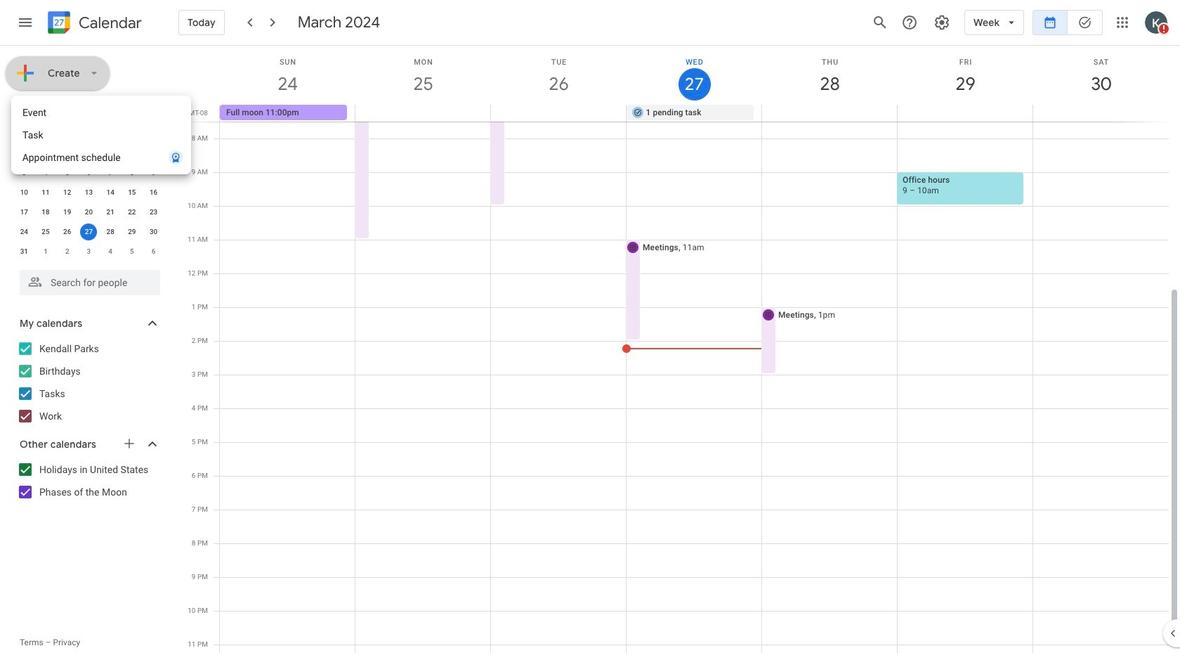 Task type: describe. For each thing, give the bounding box(es) containing it.
23 element
[[145, 204, 162, 221]]

31 element
[[16, 243, 33, 260]]

6 element
[[80, 164, 97, 181]]

13 element
[[80, 184, 97, 201]]

settings menu image
[[934, 14, 951, 31]]

24 element
[[16, 224, 33, 240]]

12 element
[[59, 184, 76, 201]]

27, today element
[[80, 224, 97, 240]]

april 4 element
[[102, 243, 119, 260]]

main drawer image
[[17, 14, 34, 31]]

february 25 element
[[16, 145, 33, 162]]

9 element
[[145, 164, 162, 181]]

15 element
[[124, 184, 140, 201]]

10 element
[[16, 184, 33, 201]]

25 element
[[37, 224, 54, 240]]

11 element
[[37, 184, 54, 201]]

17 element
[[16, 204, 33, 221]]

21 element
[[102, 204, 119, 221]]

march 2024 grid
[[13, 124, 164, 262]]

28 element
[[102, 224, 119, 240]]

Search for people text field
[[28, 270, 152, 295]]

my calendars list
[[3, 337, 174, 427]]

29 element
[[124, 224, 140, 240]]

february 27 element
[[59, 145, 76, 162]]

14 element
[[102, 184, 119, 201]]

april 5 element
[[124, 243, 140, 260]]



Task type: locate. For each thing, give the bounding box(es) containing it.
30 element
[[145, 224, 162, 240]]

heading inside the calendar element
[[76, 14, 142, 31]]

None search field
[[0, 264, 174, 295]]

7 element
[[102, 164, 119, 181]]

other calendars list
[[3, 458, 174, 503]]

4 element
[[37, 164, 54, 181]]

19 element
[[59, 204, 76, 221]]

20 element
[[80, 204, 97, 221]]

april 3 element
[[80, 243, 97, 260]]

26 element
[[59, 224, 76, 240]]

april 1 element
[[37, 243, 54, 260]]

18 element
[[37, 204, 54, 221]]

row group
[[13, 143, 164, 262]]

add other calendars image
[[122, 437, 136, 451]]

cell
[[356, 105, 491, 122], [491, 105, 627, 122], [762, 105, 898, 122], [898, 105, 1033, 122], [1033, 105, 1169, 122], [121, 143, 143, 163], [78, 222, 100, 242]]

22 element
[[124, 204, 140, 221]]

row
[[214, 105, 1181, 122], [13, 124, 164, 143], [13, 143, 164, 163], [13, 163, 164, 183], [13, 183, 164, 202], [13, 202, 164, 222], [13, 222, 164, 242], [13, 242, 164, 262]]

april 2 element
[[59, 243, 76, 260]]

grid
[[180, 46, 1181, 653]]

8 element
[[124, 164, 140, 181]]

16 element
[[145, 184, 162, 201]]

february 29 element
[[102, 145, 119, 162]]

february 28 element
[[80, 145, 97, 162]]

3 element
[[16, 164, 33, 181]]

february 26 element
[[37, 145, 54, 162]]

calendar element
[[45, 8, 142, 39]]

heading
[[76, 14, 142, 31]]

5 element
[[59, 164, 76, 181]]

april 6 element
[[145, 243, 162, 260]]



Task type: vqa. For each thing, say whether or not it's contained in the screenshot.
right T
no



